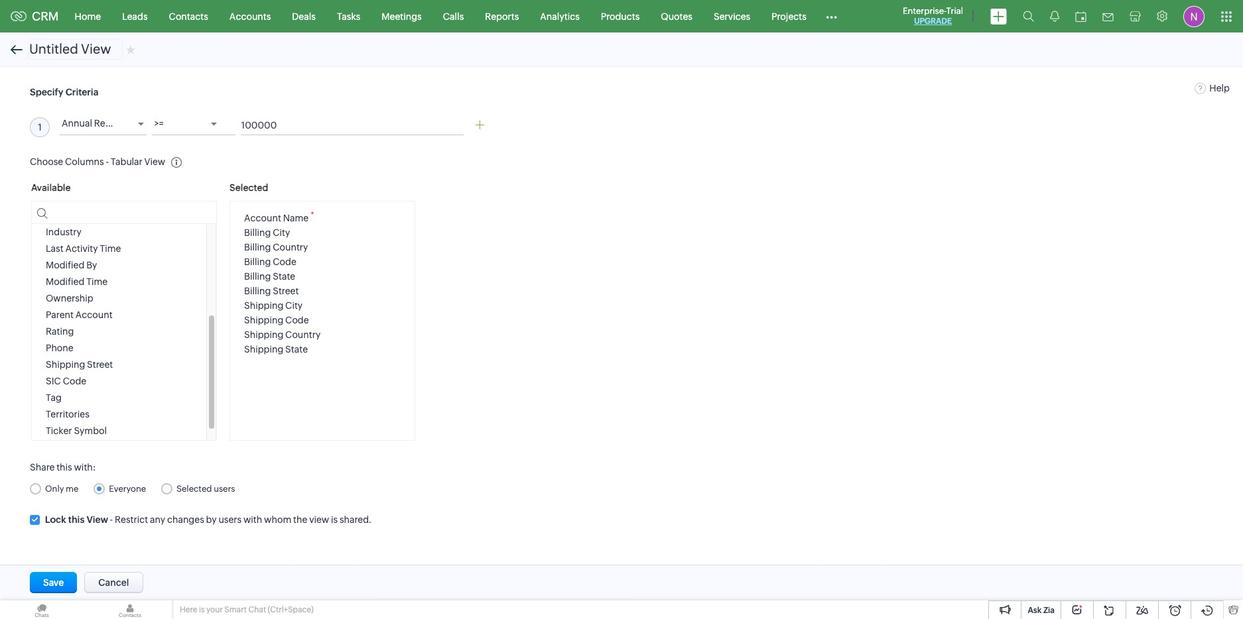Task type: vqa. For each thing, say whether or not it's contained in the screenshot.
whom
yes



Task type: locate. For each thing, give the bounding box(es) containing it.
city
[[273, 227, 290, 238], [285, 300, 303, 311]]

phone
[[46, 343, 73, 354]]

code
[[273, 256, 296, 267], [285, 315, 309, 325], [63, 376, 86, 387]]

the
[[293, 515, 307, 525]]

0 vertical spatial users
[[214, 484, 235, 494]]

this
[[56, 462, 72, 473], [68, 515, 84, 525]]

leads link
[[112, 0, 158, 32]]

annual
[[62, 118, 92, 129]]

available
[[31, 182, 71, 193]]

1 horizontal spatial -
[[110, 515, 113, 525]]

selected up account name *
[[230, 182, 268, 193]]

projects link
[[761, 0, 817, 32]]

this left with:
[[56, 462, 72, 473]]

whom
[[264, 515, 291, 525]]

profile image
[[1183, 6, 1205, 27]]

help link
[[1195, 83, 1230, 94]]

mails element
[[1095, 1, 1122, 32]]

state
[[273, 271, 295, 282], [285, 344, 308, 355]]

None text field
[[28, 39, 123, 60], [241, 114, 464, 135], [28, 39, 123, 60], [241, 114, 464, 135]]

1 billing from the top
[[244, 227, 271, 238]]

- left restrict
[[110, 515, 113, 525]]

products
[[601, 11, 640, 22]]

create menu image
[[990, 8, 1007, 24]]

1 vertical spatial modified
[[46, 277, 84, 287]]

is left your
[[199, 606, 205, 615]]

leads
[[122, 11, 148, 22]]

view right tabular
[[144, 156, 165, 167]]

0 horizontal spatial selected
[[176, 484, 212, 494]]

Annual Revenue field
[[60, 114, 147, 135]]

0 horizontal spatial account
[[75, 310, 113, 320]]

any
[[150, 515, 165, 525]]

1 vertical spatial this
[[68, 515, 84, 525]]

billing city billing country billing code billing state billing street shipping city shipping code shipping country shipping state
[[244, 227, 321, 355]]

1 vertical spatial account
[[75, 310, 113, 320]]

services
[[714, 11, 750, 22]]

- left tabular
[[106, 156, 109, 167]]

is right view
[[331, 515, 338, 525]]

1 vertical spatial view
[[86, 515, 108, 525]]

account left name
[[244, 213, 281, 223]]

country
[[273, 242, 308, 253], [285, 329, 321, 340]]

signals element
[[1042, 0, 1067, 33]]

here
[[180, 606, 197, 615]]

zia
[[1043, 606, 1055, 616]]

None text field
[[32, 202, 216, 224]]

services link
[[703, 0, 761, 32]]

accounts link
[[219, 0, 281, 32]]

0 vertical spatial is
[[331, 515, 338, 525]]

0 vertical spatial city
[[273, 227, 290, 238]]

account inside industry last activity time modified by modified time ownership parent account rating phone shipping street sic code tag territories ticker symbol
[[75, 310, 113, 320]]

1 horizontal spatial street
[[273, 286, 299, 296]]

-
[[106, 156, 109, 167], [110, 515, 113, 525]]

this right lock
[[68, 515, 84, 525]]

sic
[[46, 376, 61, 387]]

1 horizontal spatial account
[[244, 213, 281, 223]]

time right activity
[[100, 243, 121, 254]]

profile element
[[1175, 0, 1213, 32]]

crm
[[32, 9, 59, 23]]

users right by
[[219, 515, 242, 525]]

share this with:
[[30, 462, 96, 473]]

0 vertical spatial selected
[[230, 182, 268, 193]]

users
[[214, 484, 235, 494], [219, 515, 242, 525]]

deals
[[292, 11, 316, 22]]

None button
[[84, 572, 143, 594]]

1 vertical spatial selected
[[176, 484, 212, 494]]

reports
[[485, 11, 519, 22]]

tag
[[46, 393, 62, 403]]

0 vertical spatial street
[[273, 286, 299, 296]]

3 billing from the top
[[244, 256, 271, 267]]

billing
[[244, 227, 271, 238], [244, 242, 271, 253], [244, 256, 271, 267], [244, 271, 271, 282], [244, 286, 271, 296]]

rating
[[46, 326, 74, 337]]

0 vertical spatial country
[[273, 242, 308, 253]]

ask zia
[[1028, 606, 1055, 616]]

selected up changes
[[176, 484, 212, 494]]

modified up ownership
[[46, 277, 84, 287]]

activity
[[65, 243, 98, 254]]

selected
[[230, 182, 268, 193], [176, 484, 212, 494]]

projects
[[772, 11, 806, 22]]

revenue
[[94, 118, 132, 129]]

tabular
[[111, 156, 142, 167]]

4 billing from the top
[[244, 271, 271, 282]]

calls link
[[432, 0, 474, 32]]

search element
[[1015, 0, 1042, 33]]

meetings link
[[371, 0, 432, 32]]

1 horizontal spatial is
[[331, 515, 338, 525]]

1 horizontal spatial selected
[[230, 182, 268, 193]]

modified down last at left
[[46, 260, 84, 271]]

account inside account name *
[[244, 213, 281, 223]]

selected users
[[176, 484, 235, 494]]

0 vertical spatial state
[[273, 271, 295, 282]]

smart
[[224, 606, 247, 615]]

0 vertical spatial account
[[244, 213, 281, 223]]

view
[[309, 515, 329, 525]]

1 vertical spatial street
[[87, 360, 113, 370]]

*
[[311, 210, 314, 220]]

1 vertical spatial code
[[285, 315, 309, 325]]

view
[[144, 156, 165, 167], [86, 515, 108, 525]]

lock this view - restrict any changes by users with whom the view is shared.
[[45, 515, 372, 525]]

1 vertical spatial state
[[285, 344, 308, 355]]

users up by
[[214, 484, 235, 494]]

street
[[273, 286, 299, 296], [87, 360, 113, 370]]

shipping
[[244, 300, 283, 311], [244, 315, 283, 325], [244, 329, 283, 340], [244, 344, 283, 355], [46, 360, 85, 370]]

name
[[283, 213, 309, 223]]

mails image
[[1102, 13, 1114, 21]]

1 vertical spatial is
[[199, 606, 205, 615]]

account
[[244, 213, 281, 223], [75, 310, 113, 320]]

time down the by
[[86, 277, 108, 287]]

account down ownership
[[75, 310, 113, 320]]

time
[[100, 243, 121, 254], [86, 277, 108, 287]]

0 vertical spatial modified
[[46, 260, 84, 271]]

None submit
[[30, 572, 77, 594]]

1 vertical spatial country
[[285, 329, 321, 340]]

tasks
[[337, 11, 360, 22]]

0 vertical spatial this
[[56, 462, 72, 473]]

0 vertical spatial view
[[144, 156, 165, 167]]

view left restrict
[[86, 515, 108, 525]]

0 horizontal spatial street
[[87, 360, 113, 370]]

2 vertical spatial code
[[63, 376, 86, 387]]

meetings
[[382, 11, 422, 22]]

1 modified from the top
[[46, 260, 84, 271]]

0 horizontal spatial -
[[106, 156, 109, 167]]

crm link
[[11, 9, 59, 23]]

changes
[[167, 515, 204, 525]]



Task type: describe. For each thing, give the bounding box(es) containing it.
me
[[66, 484, 79, 494]]

1 vertical spatial -
[[110, 515, 113, 525]]

enterprise-trial upgrade
[[903, 6, 963, 26]]

2 modified from the top
[[46, 277, 84, 287]]

tasks link
[[326, 0, 371, 32]]

5 billing from the top
[[244, 286, 271, 296]]

code inside industry last activity time modified by modified time ownership parent account rating phone shipping street sic code tag territories ticker symbol
[[63, 376, 86, 387]]

trial
[[946, 6, 963, 16]]

selected for selected users
[[176, 484, 212, 494]]

search image
[[1023, 11, 1034, 22]]

quotes
[[661, 11, 693, 22]]

upgrade
[[914, 17, 952, 26]]

1 vertical spatial city
[[285, 300, 303, 311]]

signals image
[[1050, 11, 1059, 22]]

street inside industry last activity time modified by modified time ownership parent account rating phone shipping street sic code tag territories ticker symbol
[[87, 360, 113, 370]]

everyone
[[109, 484, 146, 494]]

1 vertical spatial users
[[219, 515, 242, 525]]

selected for selected
[[230, 182, 268, 193]]

industry
[[46, 227, 81, 237]]

(ctrl+space)
[[268, 606, 314, 615]]

ask
[[1028, 606, 1042, 616]]

1 horizontal spatial view
[[144, 156, 165, 167]]

share
[[30, 462, 55, 473]]

create menu element
[[982, 0, 1015, 32]]

street inside billing city billing country billing code billing state billing street shipping city shipping code shipping country shipping state
[[273, 286, 299, 296]]

by
[[86, 260, 97, 271]]

analytics link
[[530, 0, 590, 32]]

>= field
[[152, 114, 236, 135]]

accounts
[[229, 11, 271, 22]]

account name *
[[244, 210, 314, 223]]

only me
[[45, 484, 79, 494]]

1 vertical spatial time
[[86, 277, 108, 287]]

shared.
[[340, 515, 372, 525]]

criteria
[[65, 87, 98, 98]]

columns
[[65, 156, 104, 167]]

ownership
[[46, 293, 93, 304]]

only
[[45, 484, 64, 494]]

with
[[243, 515, 262, 525]]

ticker
[[46, 426, 72, 436]]

0 vertical spatial time
[[100, 243, 121, 254]]

Other Modules field
[[817, 6, 846, 27]]

calls
[[443, 11, 464, 22]]

help specify criteria
[[30, 83, 1230, 98]]

enterprise-
[[903, 6, 946, 16]]

industry last activity time modified by modified time ownership parent account rating phone shipping street sic code tag territories ticker symbol
[[46, 227, 121, 436]]

with:
[[74, 462, 96, 473]]

lock
[[45, 515, 66, 525]]

home
[[75, 11, 101, 22]]

restrict
[[115, 515, 148, 525]]

chats image
[[0, 601, 84, 620]]

products link
[[590, 0, 650, 32]]

0 vertical spatial code
[[273, 256, 296, 267]]

contacts link
[[158, 0, 219, 32]]

here is your smart chat (ctrl+space)
[[180, 606, 314, 615]]

shipping inside industry last activity time modified by modified time ownership parent account rating phone shipping street sic code tag territories ticker symbol
[[46, 360, 85, 370]]

0 vertical spatial -
[[106, 156, 109, 167]]

last
[[46, 243, 63, 254]]

help
[[1210, 83, 1230, 94]]

reports link
[[474, 0, 530, 32]]

annual revenue
[[62, 118, 132, 129]]

home link
[[64, 0, 112, 32]]

deals link
[[281, 0, 326, 32]]

choose
[[30, 156, 63, 167]]

quotes link
[[650, 0, 703, 32]]

chat
[[248, 606, 266, 615]]

territories
[[46, 409, 89, 420]]

this for share
[[56, 462, 72, 473]]

this for lock
[[68, 515, 84, 525]]

0 horizontal spatial is
[[199, 606, 205, 615]]

0 horizontal spatial view
[[86, 515, 108, 525]]

contacts
[[169, 11, 208, 22]]

your
[[206, 606, 223, 615]]

contacts image
[[88, 601, 172, 620]]

choose columns - tabular view
[[30, 156, 165, 167]]

specify
[[30, 87, 63, 98]]

calendar image
[[1075, 11, 1087, 22]]

>=
[[154, 118, 164, 129]]

2 billing from the top
[[244, 242, 271, 253]]

analytics
[[540, 11, 580, 22]]

symbol
[[74, 426, 107, 436]]

parent
[[46, 310, 74, 320]]

mark as favorite image
[[126, 44, 135, 55]]

by
[[206, 515, 217, 525]]



